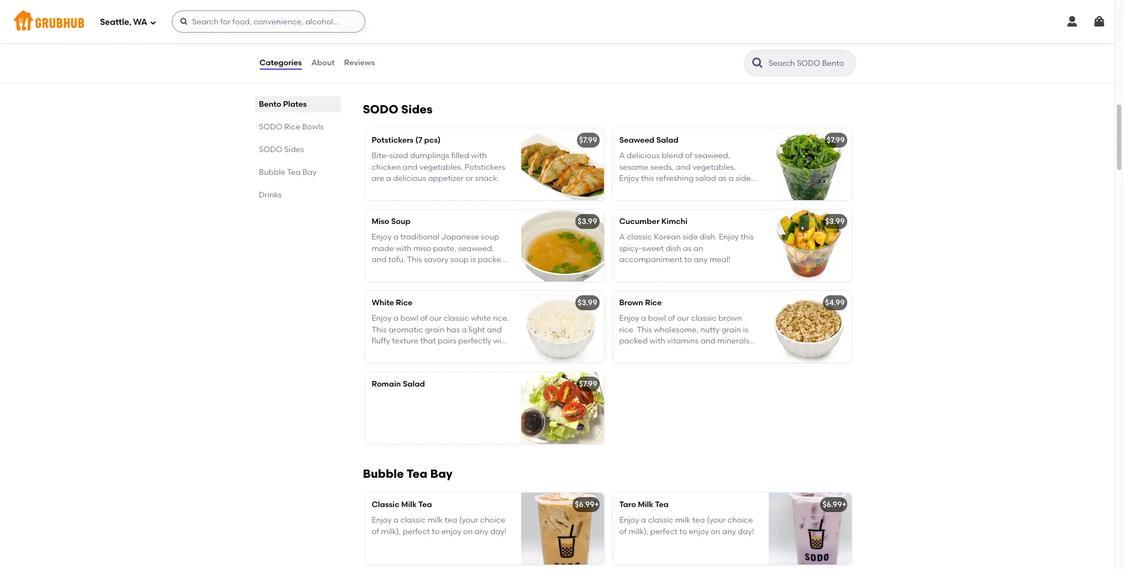 Task type: locate. For each thing, give the bounding box(es) containing it.
to
[[685, 255, 692, 264], [447, 266, 455, 276], [432, 527, 440, 536], [680, 527, 687, 536]]

0 horizontal spatial +
[[595, 500, 599, 509]]

a right are
[[386, 174, 391, 183]]

rice right white
[[396, 298, 413, 308]]

milk
[[401, 500, 417, 509], [638, 500, 654, 509]]

1 vertical spatial soup
[[450, 255, 469, 264]]

sodo sides up potstickers (7 pcs)
[[363, 102, 433, 116]]

2 milk from the left
[[676, 516, 691, 525]]

vegetables.
[[420, 162, 463, 172], [693, 162, 736, 172]]

side inside a delicious blend of seaweed, sesame seeds, and vegetables. enjoy this refreshing salad as a side dish or an appetizer.
[[736, 174, 751, 183]]

2 a from the top
[[620, 232, 625, 242]]

bay down "sodo sides" tab
[[303, 168, 317, 177]]

enjoy down taro
[[620, 516, 640, 525]]

0 horizontal spatial svg image
[[150, 19, 156, 26]]

0 vertical spatial side
[[736, 174, 751, 183]]

of right blend
[[685, 151, 693, 161]]

1 horizontal spatial $6.99 +
[[823, 500, 847, 509]]

tea
[[445, 516, 458, 525], [693, 516, 705, 525]]

enjoy inside enjoy a traditional japanese soup made with miso paste, seaweed, and tofu. this savory soup is packed with flavor and sure to please any palate.
[[372, 232, 392, 242]]

or left 'snack.'
[[466, 174, 473, 183]]

soup up packed
[[481, 232, 499, 242]]

0 horizontal spatial sides
[[284, 145, 304, 154]]

brown rice image
[[769, 291, 852, 363]]

sodo sides
[[363, 102, 433, 116], [259, 145, 304, 154]]

2 horizontal spatial of
[[685, 151, 693, 161]]

1 horizontal spatial this
[[741, 232, 754, 242]]

or
[[466, 174, 473, 183], [637, 185, 645, 194]]

1 horizontal spatial day!
[[738, 527, 755, 536]]

about button
[[311, 43, 335, 83]]

reviews button
[[344, 43, 376, 83]]

2 $6.99 from the left
[[823, 500, 842, 509]]

1 (your from the left
[[459, 516, 478, 525]]

tea
[[287, 168, 301, 177], [407, 467, 428, 481], [419, 500, 432, 509], [655, 500, 669, 509]]

japanese
[[442, 232, 479, 242]]

0 vertical spatial dish
[[620, 185, 635, 194]]

1 horizontal spatial or
[[637, 185, 645, 194]]

0 horizontal spatial seaweed,
[[458, 244, 494, 253]]

classic milk tea
[[372, 500, 432, 509]]

0 horizontal spatial salad
[[403, 379, 425, 389]]

0 vertical spatial bubble tea bay
[[259, 168, 317, 177]]

0 horizontal spatial this
[[641, 174, 655, 183]]

0 horizontal spatial milk),
[[381, 527, 401, 536]]

spicy fried tofu served over white rice with bean sprouts and cucumber kimchi button
[[365, 3, 604, 80]]

milk for taro milk tea
[[676, 516, 691, 525]]

1 horizontal spatial delicious
[[627, 151, 660, 161]]

1 vertical spatial delicious
[[393, 174, 426, 183]]

0 horizontal spatial tea
[[445, 516, 458, 525]]

bubble inside tab
[[259, 168, 285, 177]]

1 horizontal spatial choice
[[728, 516, 753, 525]]

1 vertical spatial sides
[[284, 145, 304, 154]]

seaweed salad
[[620, 136, 679, 145]]

svg image
[[1066, 15, 1079, 28], [179, 17, 188, 26], [150, 19, 156, 26]]

seaweed, inside enjoy a traditional japanese soup made with miso paste, seaweed, and tofu. this savory soup is packed with flavor and sure to please any palate.
[[458, 244, 494, 253]]

0 horizontal spatial choice
[[480, 516, 506, 525]]

day! for taro milk tea
[[738, 527, 755, 536]]

bubble up 'drinks'
[[259, 168, 285, 177]]

0 horizontal spatial (your
[[459, 516, 478, 525]]

as inside a delicious blend of seaweed, sesame seeds, and vegetables. enjoy this refreshing salad as a side dish or an appetizer.
[[718, 174, 727, 183]]

refreshing
[[656, 174, 694, 183]]

0 horizontal spatial on
[[463, 527, 473, 536]]

this down sesame
[[641, 174, 655, 183]]

of for classic milk tea
[[372, 527, 379, 536]]

enjoy a classic milk tea (your choice of milk), perfect to enjoy on any day! down taro milk tea
[[620, 516, 755, 536]]

0 horizontal spatial side
[[683, 232, 698, 242]]

1 horizontal spatial milk),
[[629, 527, 649, 536]]

a down taro milk tea
[[641, 516, 646, 525]]

1 horizontal spatial (your
[[707, 516, 726, 525]]

1 horizontal spatial potstickers
[[465, 162, 505, 172]]

with up cucumber
[[388, 37, 403, 46]]

1 horizontal spatial bubble tea bay
[[363, 467, 453, 481]]

1 vertical spatial dish
[[666, 244, 681, 253]]

0 vertical spatial as
[[718, 174, 727, 183]]

a up spicy-
[[620, 232, 625, 242]]

milk), down classic
[[381, 527, 401, 536]]

2 milk), from the left
[[629, 527, 649, 536]]

potstickers
[[372, 136, 414, 145], [465, 162, 505, 172]]

0 vertical spatial bubble
[[259, 168, 285, 177]]

sweet
[[642, 244, 664, 253]]

spicy fried tofu rice bowl image
[[521, 3, 604, 74]]

sodo up potstickers (7 pcs)
[[363, 102, 399, 116]]

a for taro milk tea
[[641, 516, 646, 525]]

1 vertical spatial bubble
[[363, 467, 404, 481]]

classic down 'classic milk tea'
[[401, 516, 426, 525]]

a inside enjoy a traditional japanese soup made with miso paste, seaweed, and tofu. this savory soup is packed with flavor and sure to please any palate.
[[394, 232, 399, 242]]

classic up spicy-
[[627, 232, 652, 242]]

1 vertical spatial seaweed,
[[458, 244, 494, 253]]

vegetables. up salad
[[693, 162, 736, 172]]

(your
[[459, 516, 478, 525], [707, 516, 726, 525]]

dish down korean
[[666, 244, 681, 253]]

0 horizontal spatial dish
[[620, 185, 635, 194]]

2 (your from the left
[[707, 516, 726, 525]]

0 horizontal spatial an
[[646, 185, 656, 194]]

sodo
[[363, 102, 399, 116], [259, 122, 282, 132], [259, 145, 282, 154]]

spicy-
[[620, 244, 642, 253]]

2 choice from the left
[[728, 516, 753, 525]]

miso soup
[[372, 217, 411, 226]]

a for classic milk tea
[[394, 516, 399, 525]]

dish inside a classic korean side dish. enjoy this spicy-sweet dish as an accompaniment to any meal!
[[666, 244, 681, 253]]

a right salad
[[729, 174, 734, 183]]

bite-
[[372, 151, 390, 161]]

1 vertical spatial this
[[741, 232, 754, 242]]

traditional
[[401, 232, 440, 242]]

dish
[[620, 185, 635, 194], [666, 244, 681, 253]]

sides down sodo rice bowls
[[284, 145, 304, 154]]

0 horizontal spatial milk
[[401, 500, 417, 509]]

or down sesame
[[637, 185, 645, 194]]

0 vertical spatial bay
[[303, 168, 317, 177]]

1 horizontal spatial +
[[842, 500, 847, 509]]

0 horizontal spatial bubble tea bay
[[259, 168, 317, 177]]

sodo for "sodo sides" tab
[[259, 145, 282, 154]]

sides inside tab
[[284, 145, 304, 154]]

1 $6.99 from the left
[[575, 500, 595, 509]]

flavor
[[389, 266, 411, 276]]

any
[[694, 255, 708, 264], [483, 266, 497, 276], [475, 527, 489, 536], [723, 527, 736, 536]]

1 vertical spatial a
[[620, 232, 625, 242]]

a
[[620, 151, 625, 161], [620, 232, 625, 242]]

potstickers (7 pcs) image
[[521, 128, 604, 200]]

perfect down taro milk tea
[[651, 527, 678, 536]]

delicious up sesame
[[627, 151, 660, 161]]

milk
[[428, 516, 443, 525], [676, 516, 691, 525]]

0 horizontal spatial enjoy
[[442, 527, 462, 536]]

rice
[[284, 122, 301, 132], [396, 298, 413, 308], [645, 298, 662, 308]]

salad
[[657, 136, 679, 145], [403, 379, 425, 389]]

tea right taro
[[655, 500, 669, 509]]

milk), down taro milk tea
[[629, 527, 649, 536]]

1 $6.99 + from the left
[[575, 500, 599, 509]]

milk),
[[381, 527, 401, 536], [629, 527, 649, 536]]

1 horizontal spatial sides
[[401, 102, 433, 116]]

0 horizontal spatial bubble
[[259, 168, 285, 177]]

2 tea from the left
[[693, 516, 705, 525]]

taro milk tea image
[[769, 493, 852, 565]]

bubble
[[259, 168, 285, 177], [363, 467, 404, 481]]

1 horizontal spatial on
[[711, 527, 721, 536]]

0 vertical spatial soup
[[481, 232, 499, 242]]

a inside a classic korean side dish. enjoy this spicy-sweet dish as an accompaniment to any meal!
[[620, 232, 625, 242]]

romain salad
[[372, 379, 425, 389]]

0 horizontal spatial $6.99 +
[[575, 500, 599, 509]]

2 milk from the left
[[638, 500, 654, 509]]

1 milk), from the left
[[381, 527, 401, 536]]

rice left bowls
[[284, 122, 301, 132]]

a classic korean side dish. enjoy this spicy-sweet dish as an accompaniment to any meal!
[[620, 232, 754, 264]]

over
[[457, 25, 473, 35]]

a up sesame
[[620, 151, 625, 161]]

bubble tea bay up 'classic milk tea'
[[363, 467, 453, 481]]

dish down sesame
[[620, 185, 635, 194]]

1 milk from the left
[[401, 500, 417, 509]]

0 horizontal spatial enjoy a classic milk tea (your choice of milk), perfect to enjoy on any day!
[[372, 516, 507, 536]]

1 horizontal spatial as
[[718, 174, 727, 183]]

0 vertical spatial salad
[[657, 136, 679, 145]]

this
[[641, 174, 655, 183], [741, 232, 754, 242]]

rice
[[372, 37, 386, 46]]

soup left the "is"
[[450, 255, 469, 264]]

a down soup
[[394, 232, 399, 242]]

1 + from the left
[[595, 500, 599, 509]]

1 enjoy from the left
[[442, 527, 462, 536]]

and down sized
[[403, 162, 418, 172]]

a inside a delicious blend of seaweed, sesame seeds, and vegetables. enjoy this refreshing salad as a side dish or an appetizer.
[[620, 151, 625, 161]]

Search SODO Bento search field
[[768, 58, 852, 69]]

appetizer
[[428, 174, 464, 183]]

0 horizontal spatial potstickers
[[372, 136, 414, 145]]

made
[[372, 244, 394, 253]]

classic for classic milk tea
[[401, 516, 426, 525]]

1 tea from the left
[[445, 516, 458, 525]]

0 vertical spatial this
[[641, 174, 655, 183]]

cucumber
[[620, 217, 660, 226]]

salad right romain
[[403, 379, 425, 389]]

0 horizontal spatial bay
[[303, 168, 317, 177]]

bubble tea bay
[[259, 168, 317, 177], [363, 467, 453, 481]]

$7.99
[[579, 136, 597, 145], [827, 136, 845, 145], [579, 379, 597, 389]]

0 horizontal spatial $6.99
[[575, 500, 595, 509]]

potstickers up sized
[[372, 136, 414, 145]]

1 horizontal spatial rice
[[396, 298, 413, 308]]

and up "refreshing"
[[676, 162, 691, 172]]

seattle, wa
[[100, 17, 147, 27]]

1 horizontal spatial dish
[[666, 244, 681, 253]]

enjoy for classic milk tea
[[442, 527, 462, 536]]

sodo down sodo rice bowls
[[259, 145, 282, 154]]

1 horizontal spatial bubble
[[363, 467, 404, 481]]

1 horizontal spatial seaweed,
[[695, 151, 730, 161]]

bay up 'classic milk tea'
[[430, 467, 453, 481]]

bubble tea bay down "sodo sides" tab
[[259, 168, 317, 177]]

savory
[[424, 255, 449, 264]]

1 enjoy a classic milk tea (your choice of milk), perfect to enjoy on any day! from the left
[[372, 516, 507, 536]]

white rice
[[372, 298, 413, 308]]

enjoy up made
[[372, 232, 392, 242]]

+
[[595, 500, 599, 509], [842, 500, 847, 509]]

enjoy right the dish.
[[719, 232, 739, 242]]

this
[[407, 255, 422, 264]]

0 vertical spatial sodo
[[363, 102, 399, 116]]

0 vertical spatial or
[[466, 174, 473, 183]]

an down seeds,
[[646, 185, 656, 194]]

1 vertical spatial an
[[694, 244, 704, 253]]

0 vertical spatial a
[[620, 151, 625, 161]]

sodo rice bowls
[[259, 122, 324, 132]]

and
[[456, 37, 471, 46], [403, 162, 418, 172], [676, 162, 691, 172], [372, 255, 387, 264], [412, 266, 427, 276]]

enjoy for taro milk tea
[[620, 516, 640, 525]]

0 horizontal spatial delicious
[[393, 174, 426, 183]]

1 day! from the left
[[491, 527, 507, 536]]

sodo sides down sodo rice bowls
[[259, 145, 304, 154]]

1 horizontal spatial side
[[736, 174, 751, 183]]

sodo inside tab
[[259, 145, 282, 154]]

and down over
[[456, 37, 471, 46]]

1 vertical spatial sodo
[[259, 122, 282, 132]]

with right filled in the left top of the page
[[471, 151, 487, 161]]

2 day! from the left
[[738, 527, 755, 536]]

0 horizontal spatial or
[[466, 174, 473, 183]]

1 on from the left
[[463, 527, 473, 536]]

milk right taro
[[638, 500, 654, 509]]

of for taro milk tea
[[620, 527, 627, 536]]

1 horizontal spatial perfect
[[651, 527, 678, 536]]

enjoy a classic milk tea (your choice of milk), perfect to enjoy on any day! down 'classic milk tea'
[[372, 516, 507, 536]]

sodo sides inside tab
[[259, 145, 304, 154]]

of
[[685, 151, 693, 161], [372, 527, 379, 536], [620, 527, 627, 536]]

rice right brown on the right bottom
[[645, 298, 662, 308]]

1 horizontal spatial tea
[[693, 516, 705, 525]]

side right salad
[[736, 174, 751, 183]]

tea inside tab
[[287, 168, 301, 177]]

1 horizontal spatial $6.99
[[823, 500, 842, 509]]

this inside a delicious blend of seaweed, sesame seeds, and vegetables. enjoy this refreshing salad as a side dish or an appetizer.
[[641, 174, 655, 183]]

1 horizontal spatial enjoy
[[689, 527, 709, 536]]

perfect down 'classic milk tea'
[[403, 527, 430, 536]]

2 perfect from the left
[[651, 527, 678, 536]]

1 horizontal spatial enjoy a classic milk tea (your choice of milk), perfect to enjoy on any day!
[[620, 516, 755, 536]]

with inside 'spicy fried tofu served over white rice with bean sprouts and cucumber kimchi'
[[388, 37, 403, 46]]

seaweed, up salad
[[695, 151, 730, 161]]

classic down taro milk tea
[[648, 516, 674, 525]]

1 vertical spatial salad
[[403, 379, 425, 389]]

1 horizontal spatial an
[[694, 244, 704, 253]]

2 enjoy from the left
[[689, 527, 709, 536]]

bay inside tab
[[303, 168, 317, 177]]

spicy image
[[372, 63, 382, 73]]

enjoy a classic milk tea (your choice of milk), perfect to enjoy on any day! for taro milk tea
[[620, 516, 755, 536]]

an down the dish.
[[694, 244, 704, 253]]

1 choice from the left
[[480, 516, 506, 525]]

classic milk tea image
[[521, 493, 604, 565]]

bubble up classic
[[363, 467, 404, 481]]

drinks tab
[[259, 189, 336, 201]]

perfect for classic milk tea
[[403, 527, 430, 536]]

2 + from the left
[[842, 500, 847, 509]]

2 enjoy a classic milk tea (your choice of milk), perfect to enjoy on any day! from the left
[[620, 516, 755, 536]]

day! for classic milk tea
[[491, 527, 507, 536]]

and inside 'spicy fried tofu served over white rice with bean sprouts and cucumber kimchi'
[[456, 37, 471, 46]]

salad up blend
[[657, 136, 679, 145]]

as
[[718, 174, 727, 183], [683, 244, 692, 253]]

this inside a classic korean side dish. enjoy this spicy-sweet dish as an accompaniment to any meal!
[[741, 232, 754, 242]]

sides
[[401, 102, 433, 116], [284, 145, 304, 154]]

delicious inside bite-sized dumplings filled with chicken and vegetables. potstickers are a delicious appetizer or snack.
[[393, 174, 426, 183]]

seaweed, inside a delicious blend of seaweed, sesame seeds, and vegetables. enjoy this refreshing salad as a side dish or an appetizer.
[[695, 151, 730, 161]]

2 vegetables. from the left
[[693, 162, 736, 172]]

palate.
[[372, 277, 398, 287]]

1 a from the top
[[620, 151, 625, 161]]

side inside a classic korean side dish. enjoy this spicy-sweet dish as an accompaniment to any meal!
[[683, 232, 698, 242]]

milk right classic
[[401, 500, 417, 509]]

2 on from the left
[[711, 527, 721, 536]]

delicious down sized
[[393, 174, 426, 183]]

1 vertical spatial bay
[[430, 467, 453, 481]]

a inside bite-sized dumplings filled with chicken and vegetables. potstickers are a delicious appetizer or snack.
[[386, 174, 391, 183]]

cucumber kimchi image
[[769, 210, 852, 282]]

0 vertical spatial delicious
[[627, 151, 660, 161]]

1 horizontal spatial milk
[[676, 516, 691, 525]]

0 horizontal spatial day!
[[491, 527, 507, 536]]

a for miso soup
[[394, 232, 399, 242]]

enjoy down classic
[[372, 516, 392, 525]]

of down taro
[[620, 527, 627, 536]]

1 horizontal spatial milk
[[638, 500, 654, 509]]

of inside a delicious blend of seaweed, sesame seeds, and vegetables. enjoy this refreshing salad as a side dish or an appetizer.
[[685, 151, 693, 161]]

1 horizontal spatial salad
[[657, 136, 679, 145]]

0 horizontal spatial of
[[372, 527, 379, 536]]

rice for white
[[396, 298, 413, 308]]

as down kimchi
[[683, 244, 692, 253]]

side left the dish.
[[683, 232, 698, 242]]

an
[[646, 185, 656, 194], [694, 244, 704, 253]]

sodo inside tab
[[259, 122, 282, 132]]

1 vertical spatial sodo sides
[[259, 145, 304, 154]]

side
[[736, 174, 751, 183], [683, 232, 698, 242]]

choice
[[480, 516, 506, 525], [728, 516, 753, 525]]

seaweed, up the "is"
[[458, 244, 494, 253]]

1 horizontal spatial vegetables.
[[693, 162, 736, 172]]

vegetables. up appetizer
[[420, 162, 463, 172]]

(your for taro milk tea
[[707, 516, 726, 525]]

this right the dish.
[[741, 232, 754, 242]]

with
[[388, 37, 403, 46], [471, 151, 487, 161], [396, 244, 412, 253], [372, 266, 388, 276]]

0 vertical spatial sodo sides
[[363, 102, 433, 116]]

enjoy down sesame
[[620, 174, 640, 183]]

white
[[475, 25, 495, 35]]

to inside enjoy a traditional japanese soup made with miso paste, seaweed, and tofu. this savory soup is packed with flavor and sure to please any palate.
[[447, 266, 455, 276]]

sides up (7
[[401, 102, 433, 116]]

0 horizontal spatial rice
[[284, 122, 301, 132]]

milk for classic
[[401, 500, 417, 509]]

as right salad
[[718, 174, 727, 183]]

$6.99 for taro milk tea
[[823, 500, 842, 509]]

2 $6.99 + from the left
[[823, 500, 847, 509]]

potstickers up 'snack.'
[[465, 162, 505, 172]]

bay
[[303, 168, 317, 177], [430, 467, 453, 481]]

0 horizontal spatial milk
[[428, 516, 443, 525]]

a for a classic korean side dish. enjoy this spicy-sweet dish as an accompaniment to any meal!
[[620, 232, 625, 242]]

sodo rice bowls tab
[[259, 121, 336, 133]]

1 vegetables. from the left
[[420, 162, 463, 172]]

on
[[463, 527, 473, 536], [711, 527, 721, 536]]

0 horizontal spatial perfect
[[403, 527, 430, 536]]

enjoy
[[442, 527, 462, 536], [689, 527, 709, 536]]

enjoy
[[620, 174, 640, 183], [372, 232, 392, 242], [719, 232, 739, 242], [372, 516, 392, 525], [620, 516, 640, 525]]

soup
[[481, 232, 499, 242], [450, 255, 469, 264]]

0 horizontal spatial sodo sides
[[259, 145, 304, 154]]

a down 'classic milk tea'
[[394, 516, 399, 525]]

perfect
[[403, 527, 430, 536], [651, 527, 678, 536]]

2 vertical spatial sodo
[[259, 145, 282, 154]]

tea down "sodo sides" tab
[[287, 168, 301, 177]]

a
[[386, 174, 391, 183], [729, 174, 734, 183], [394, 232, 399, 242], [394, 516, 399, 525], [641, 516, 646, 525]]

of down classic
[[372, 527, 379, 536]]

0 horizontal spatial as
[[683, 244, 692, 253]]

1 perfect from the left
[[403, 527, 430, 536]]

0 vertical spatial an
[[646, 185, 656, 194]]

tea for classic milk tea
[[445, 516, 458, 525]]

1 milk from the left
[[428, 516, 443, 525]]

0 horizontal spatial vegetables.
[[420, 162, 463, 172]]

bowls
[[302, 122, 324, 132]]

bite-sized dumplings filled with chicken and vegetables. potstickers are a delicious appetizer or snack.
[[372, 151, 505, 183]]

seaweed,
[[695, 151, 730, 161], [458, 244, 494, 253]]

sodo down bento
[[259, 122, 282, 132]]



Task type: vqa. For each thing, say whether or not it's contained in the screenshot.
subscription pass icon for Manna Dosirak
no



Task type: describe. For each thing, give the bounding box(es) containing it.
and down this
[[412, 266, 427, 276]]

taro
[[620, 500, 636, 509]]

$6.99 + for taro milk tea
[[823, 500, 847, 509]]

with up tofu.
[[396, 244, 412, 253]]

seeds,
[[651, 162, 674, 172]]

perfect for taro milk tea
[[651, 527, 678, 536]]

tea for taro milk tea
[[693, 516, 705, 525]]

sized
[[390, 151, 408, 161]]

bubble tea bay tab
[[259, 166, 336, 178]]

paste,
[[433, 244, 457, 253]]

or inside bite-sized dumplings filled with chicken and vegetables. potstickers are a delicious appetizer or snack.
[[466, 174, 473, 183]]

any inside a classic korean side dish. enjoy this spicy-sweet dish as an accompaniment to any meal!
[[694, 255, 708, 264]]

spicy
[[372, 25, 392, 35]]

and down made
[[372, 255, 387, 264]]

a delicious blend of seaweed, sesame seeds, and vegetables. enjoy this refreshing salad as a side dish or an appetizer.
[[620, 151, 751, 194]]

tofu
[[413, 25, 428, 35]]

seattle,
[[100, 17, 131, 27]]

$3.99 for enjoy a traditional japanese soup made with miso paste, seaweed, and tofu. this savory soup is packed with flavor and sure to please any palate.
[[578, 217, 597, 226]]

1 vertical spatial bubble tea bay
[[363, 467, 453, 481]]

seaweed salad image
[[769, 128, 852, 200]]

salad for seaweed salad
[[657, 136, 679, 145]]

dish inside a delicious blend of seaweed, sesame seeds, and vegetables. enjoy this refreshing salad as a side dish or an appetizer.
[[620, 185, 635, 194]]

plates
[[283, 100, 307, 109]]

as inside a classic korean side dish. enjoy this spicy-sweet dish as an accompaniment to any meal!
[[683, 244, 692, 253]]

miso
[[414, 244, 431, 253]]

milk for classic milk tea
[[428, 516, 443, 525]]

reviews
[[344, 58, 375, 67]]

search icon image
[[751, 56, 764, 70]]

1 horizontal spatial svg image
[[179, 17, 188, 26]]

main navigation navigation
[[0, 0, 1115, 43]]

svg image
[[1093, 15, 1107, 28]]

enjoy for classic milk tea
[[372, 516, 392, 525]]

romain
[[372, 379, 401, 389]]

bean
[[405, 37, 425, 46]]

an inside a classic korean side dish. enjoy this spicy-sweet dish as an accompaniment to any meal!
[[694, 244, 704, 253]]

$7.99 for a delicious blend of seaweed, sesame seeds, and vegetables. enjoy this refreshing salad as a side dish or an appetizer.
[[827, 136, 845, 145]]

enjoy a classic milk tea (your choice of milk), perfect to enjoy on any day! for classic milk tea
[[372, 516, 507, 536]]

is
[[471, 255, 476, 264]]

classic
[[372, 500, 400, 509]]

bento
[[259, 100, 281, 109]]

sprouts
[[427, 37, 454, 46]]

categories button
[[259, 43, 303, 83]]

brown
[[620, 298, 644, 308]]

romain salad image
[[521, 372, 604, 444]]

0 vertical spatial sides
[[401, 102, 433, 116]]

choice for taro milk tea
[[728, 516, 753, 525]]

an inside a delicious blend of seaweed, sesame seeds, and vegetables. enjoy this refreshing salad as a side dish or an appetizer.
[[646, 185, 656, 194]]

+ for classic milk tea
[[595, 500, 599, 509]]

or inside a delicious blend of seaweed, sesame seeds, and vegetables. enjoy this refreshing salad as a side dish or an appetizer.
[[637, 185, 645, 194]]

and inside a delicious blend of seaweed, sesame seeds, and vegetables. enjoy this refreshing salad as a side dish or an appetizer.
[[676, 162, 691, 172]]

sure
[[429, 266, 445, 276]]

milk), for taro
[[629, 527, 649, 536]]

blend
[[662, 151, 683, 161]]

a inside a delicious blend of seaweed, sesame seeds, and vegetables. enjoy this refreshing salad as a side dish or an appetizer.
[[729, 174, 734, 183]]

tofu.
[[389, 255, 406, 264]]

delicious inside a delicious blend of seaweed, sesame seeds, and vegetables. enjoy this refreshing salad as a side dish or an appetizer.
[[627, 151, 660, 161]]

enjoy inside a delicious blend of seaweed, sesame seeds, and vegetables. enjoy this refreshing salad as a side dish or an appetizer.
[[620, 174, 640, 183]]

2 horizontal spatial svg image
[[1066, 15, 1079, 28]]

cucumber
[[372, 48, 411, 57]]

to inside a classic korean side dish. enjoy this spicy-sweet dish as an accompaniment to any meal!
[[685, 255, 692, 264]]

spicy fried tofu served over white rice with bean sprouts and cucumber kimchi
[[372, 25, 495, 57]]

white
[[372, 298, 394, 308]]

are
[[372, 174, 384, 183]]

salad
[[696, 174, 717, 183]]

appetizer.
[[658, 185, 695, 194]]

please
[[456, 266, 481, 276]]

accompaniment
[[620, 255, 683, 264]]

enjoy for taro milk tea
[[689, 527, 709, 536]]

meal!
[[710, 255, 731, 264]]

vegetables. inside a delicious blend of seaweed, sesame seeds, and vegetables. enjoy this refreshing salad as a side dish or an appetizer.
[[693, 162, 736, 172]]

enjoy inside a classic korean side dish. enjoy this spicy-sweet dish as an accompaniment to any meal!
[[719, 232, 739, 242]]

sodo sides tab
[[259, 144, 336, 155]]

vegetables. inside bite-sized dumplings filled with chicken and vegetables. potstickers are a delicious appetizer or snack.
[[420, 162, 463, 172]]

$6.99 for classic milk tea
[[575, 500, 595, 509]]

enjoy for miso soup
[[372, 232, 392, 242]]

classic inside a classic korean side dish. enjoy this spicy-sweet dish as an accompaniment to any meal!
[[627, 232, 652, 242]]

enjoy a traditional japanese soup made with miso paste, seaweed, and tofu. this savory soup is packed with flavor and sure to please any palate.
[[372, 232, 506, 287]]

1 horizontal spatial soup
[[481, 232, 499, 242]]

choice for classic milk tea
[[480, 516, 506, 525]]

Search for food, convenience, alcohol... search field
[[172, 11, 365, 33]]

white rice image
[[521, 291, 604, 363]]

rice inside tab
[[284, 122, 301, 132]]

chicken
[[372, 162, 401, 172]]

kimchi
[[662, 217, 688, 226]]

tea up 'classic milk tea'
[[407, 467, 428, 481]]

potstickers inside bite-sized dumplings filled with chicken and vegetables. potstickers are a delicious appetizer or snack.
[[465, 162, 505, 172]]

+ for taro milk tea
[[842, 500, 847, 509]]

miso soup image
[[521, 210, 604, 282]]

$7.99 for bite-sized dumplings filled with chicken and vegetables. potstickers are a delicious appetizer or snack.
[[579, 136, 597, 145]]

sesame
[[620, 162, 649, 172]]

on for taro milk tea
[[711, 527, 721, 536]]

snack.
[[475, 174, 499, 183]]

served
[[430, 25, 455, 35]]

$3.99 for a classic korean side dish. enjoy this spicy-sweet dish as an accompaniment to any meal!
[[826, 217, 845, 226]]

korean
[[654, 232, 681, 242]]

a for a delicious blend of seaweed, sesame seeds, and vegetables. enjoy this refreshing salad as a side dish or an appetizer.
[[620, 151, 625, 161]]

wa
[[133, 17, 147, 27]]

0 horizontal spatial soup
[[450, 255, 469, 264]]

classic for taro milk tea
[[648, 516, 674, 525]]

milk for taro
[[638, 500, 654, 509]]

any inside enjoy a traditional japanese soup made with miso paste, seaweed, and tofu. this savory soup is packed with flavor and sure to please any palate.
[[483, 266, 497, 276]]

and inside bite-sized dumplings filled with chicken and vegetables. potstickers are a delicious appetizer or snack.
[[403, 162, 418, 172]]

with up palate.
[[372, 266, 388, 276]]

seaweed
[[620, 136, 655, 145]]

salad for romain salad
[[403, 379, 425, 389]]

categories
[[260, 58, 302, 67]]

soup
[[391, 217, 411, 226]]

1 horizontal spatial bay
[[430, 467, 453, 481]]

miso
[[372, 217, 389, 226]]

$6.99 + for classic milk tea
[[575, 500, 599, 509]]

potstickers (7 pcs)
[[372, 136, 441, 145]]

with inside bite-sized dumplings filled with chicken and vegetables. potstickers are a delicious appetizer or snack.
[[471, 151, 487, 161]]

bento plates
[[259, 100, 307, 109]]

bento plates tab
[[259, 98, 336, 110]]

bubble tea bay inside tab
[[259, 168, 317, 177]]

dish.
[[700, 232, 717, 242]]

kimchi
[[412, 48, 437, 57]]

filled
[[452, 151, 469, 161]]

(your for classic milk tea
[[459, 516, 478, 525]]

milk), for classic
[[381, 527, 401, 536]]

(7
[[416, 136, 423, 145]]

drinks
[[259, 190, 282, 200]]

cucumber kimchi
[[620, 217, 688, 226]]

sodo for sodo rice bowls tab
[[259, 122, 282, 132]]

0 vertical spatial potstickers
[[372, 136, 414, 145]]

on for classic milk tea
[[463, 527, 473, 536]]

$4.99
[[825, 298, 845, 308]]

dumplings
[[410, 151, 450, 161]]

about
[[311, 58, 335, 67]]

rice for brown
[[645, 298, 662, 308]]

taro milk tea
[[620, 500, 669, 509]]

pcs)
[[424, 136, 441, 145]]

tea right classic
[[419, 500, 432, 509]]

brown rice
[[620, 298, 662, 308]]

packed
[[478, 255, 506, 264]]

fried
[[394, 25, 411, 35]]



